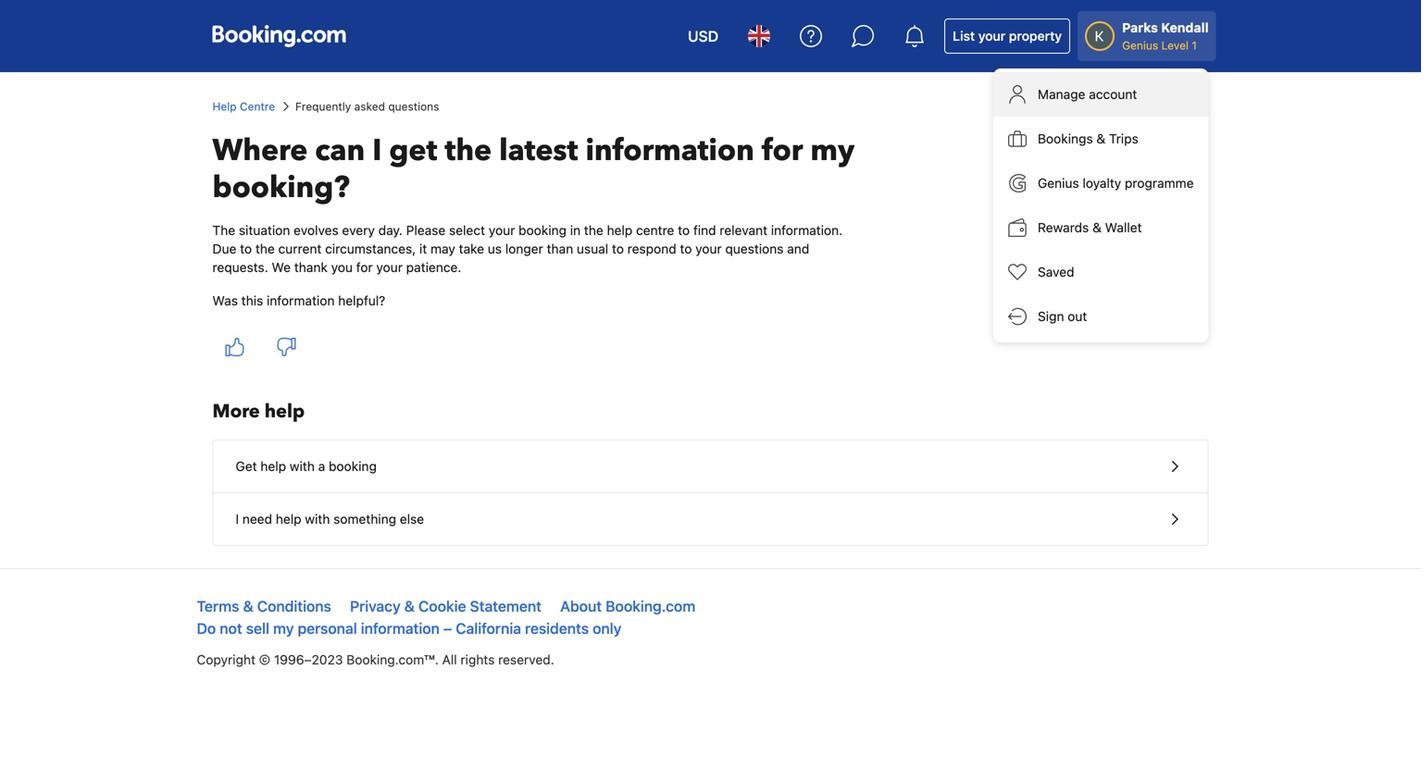 Task type: locate. For each thing, give the bounding box(es) containing it.
information up booking.com™.
[[361, 620, 440, 637]]

the right in
[[584, 223, 603, 238]]

my down conditions
[[273, 620, 294, 637]]

& left trips
[[1096, 131, 1106, 146]]

0 horizontal spatial information
[[267, 293, 335, 308]]

to up requests.
[[240, 241, 252, 256]]

circumstances,
[[325, 241, 416, 256]]

copyright © 1996–2023 booking.com™. all rights reserved.
[[197, 652, 554, 668]]

cookie
[[418, 598, 466, 615]]

usual
[[577, 241, 608, 256]]

parks
[[1122, 20, 1158, 35]]

evolves
[[294, 223, 339, 238]]

due
[[212, 241, 236, 256]]

the right get
[[445, 131, 492, 171]]

with left something
[[305, 512, 330, 527]]

0 vertical spatial the
[[445, 131, 492, 171]]

1 horizontal spatial my
[[810, 131, 855, 171]]

1 horizontal spatial questions
[[725, 241, 784, 256]]

all
[[442, 652, 457, 668]]

i left need
[[236, 512, 239, 527]]

1 vertical spatial i
[[236, 512, 239, 527]]

& up do not sell my personal information – california residents only 'link' on the bottom
[[404, 598, 415, 615]]

about booking.com link
[[560, 598, 695, 615]]

0 vertical spatial genius
[[1122, 39, 1158, 52]]

statement
[[470, 598, 542, 615]]

terms & conditions link
[[197, 598, 331, 615]]

1 horizontal spatial for
[[762, 131, 803, 171]]

for up information.
[[762, 131, 803, 171]]

the inside where can i get the latest information for my booking?
[[445, 131, 492, 171]]

i inside button
[[236, 512, 239, 527]]

0 horizontal spatial i
[[236, 512, 239, 527]]

manage account link
[[993, 72, 1209, 117]]

information down thank
[[267, 293, 335, 308]]

we
[[272, 260, 291, 275]]

to right usual
[[612, 241, 624, 256]]

0 horizontal spatial my
[[273, 620, 294, 637]]

1 vertical spatial information
[[267, 293, 335, 308]]

out
[[1068, 309, 1087, 324]]

0 horizontal spatial questions
[[388, 100, 439, 113]]

0 vertical spatial information
[[586, 131, 754, 171]]

help
[[607, 223, 633, 238], [265, 399, 305, 424], [260, 459, 286, 474], [276, 512, 301, 527]]

2 horizontal spatial the
[[584, 223, 603, 238]]

was this information helpful?
[[212, 293, 385, 308]]

asked
[[354, 100, 385, 113]]

get
[[389, 131, 437, 171]]

your inside list your property link
[[978, 28, 1006, 44]]

your up us
[[489, 223, 515, 238]]

2 vertical spatial information
[[361, 620, 440, 637]]

bookings & trips link
[[993, 117, 1209, 161]]

privacy
[[350, 598, 401, 615]]

frequently
[[295, 100, 351, 113]]

terms
[[197, 598, 239, 615]]

rewards & wallet link
[[993, 206, 1209, 250]]

0 vertical spatial i
[[372, 131, 382, 171]]

wallet
[[1105, 220, 1142, 235]]

©
[[259, 652, 270, 668]]

your
[[978, 28, 1006, 44], [489, 223, 515, 238], [695, 241, 722, 256], [376, 260, 403, 275]]

help up usual
[[607, 223, 633, 238]]

trips
[[1109, 131, 1138, 146]]

& left wallet
[[1092, 220, 1102, 235]]

only
[[593, 620, 622, 637]]

the down the situation
[[255, 241, 275, 256]]

loyalty
[[1083, 175, 1121, 191]]

booking.com online hotel reservations image
[[212, 25, 346, 47]]

may
[[431, 241, 455, 256]]

respond
[[627, 241, 676, 256]]

questions down "relevant"
[[725, 241, 784, 256]]

personal
[[298, 620, 357, 637]]

1 horizontal spatial information
[[361, 620, 440, 637]]

bookings
[[1038, 131, 1093, 146]]

helpful?
[[338, 293, 385, 308]]

copyright
[[197, 652, 255, 668]]

for inside where can i get the latest information for my booking?
[[762, 131, 803, 171]]

information inside where can i get the latest information for my booking?
[[586, 131, 754, 171]]

my up information.
[[810, 131, 855, 171]]

list your property link
[[944, 19, 1070, 54]]

longer
[[505, 241, 543, 256]]

take
[[459, 241, 484, 256]]

booking up than
[[519, 223, 567, 238]]

1 horizontal spatial genius
[[1122, 39, 1158, 52]]

with left a
[[290, 459, 315, 474]]

find
[[693, 223, 716, 238]]

the
[[445, 131, 492, 171], [584, 223, 603, 238], [255, 241, 275, 256]]

my inside about booking.com do not sell my personal information – california residents only
[[273, 620, 294, 637]]

0 vertical spatial with
[[290, 459, 315, 474]]

& for cookie
[[404, 598, 415, 615]]

0 vertical spatial booking
[[519, 223, 567, 238]]

california
[[456, 620, 521, 637]]

relevant
[[720, 223, 767, 238]]

0 horizontal spatial booking
[[329, 459, 377, 474]]

0 vertical spatial my
[[810, 131, 855, 171]]

rewards
[[1038, 220, 1089, 235]]

than
[[547, 241, 573, 256]]

help centre
[[212, 100, 275, 113]]

&
[[1096, 131, 1106, 146], [1092, 220, 1102, 235], [243, 598, 253, 615], [404, 598, 415, 615]]

1 horizontal spatial booking
[[519, 223, 567, 238]]

2 vertical spatial the
[[255, 241, 275, 256]]

sign out button
[[993, 294, 1209, 339]]

1 vertical spatial genius
[[1038, 175, 1079, 191]]

1
[[1192, 39, 1197, 52]]

1 vertical spatial my
[[273, 620, 294, 637]]

information
[[586, 131, 754, 171], [267, 293, 335, 308], [361, 620, 440, 637]]

booking inside button
[[329, 459, 377, 474]]

for inside the situation evolves every day. please select your booking in the help centre to find relevant information. due to the current circumstances, it may take us longer than usual to respond to your questions and requests. we thank you for your patience.
[[356, 260, 373, 275]]

questions
[[388, 100, 439, 113], [725, 241, 784, 256]]

questions right asked
[[388, 100, 439, 113]]

genius down parks
[[1122, 39, 1158, 52]]

frequently asked questions
[[295, 100, 439, 113]]

information up the centre
[[586, 131, 754, 171]]

0 horizontal spatial the
[[255, 241, 275, 256]]

my
[[810, 131, 855, 171], [273, 620, 294, 637]]

for down the circumstances,
[[356, 260, 373, 275]]

help right more at the bottom
[[265, 399, 305, 424]]

genius inside parks kendall genius level 1
[[1122, 39, 1158, 52]]

every
[[342, 223, 375, 238]]

privacy & cookie statement
[[350, 598, 542, 615]]

genius left loyalty
[[1038, 175, 1079, 191]]

help right get
[[260, 459, 286, 474]]

more help
[[212, 399, 305, 424]]

i inside where can i get the latest information for my booking?
[[372, 131, 382, 171]]

sign
[[1038, 309, 1064, 324]]

help centre button
[[212, 98, 275, 115]]

0 horizontal spatial genius
[[1038, 175, 1079, 191]]

to
[[678, 223, 690, 238], [240, 241, 252, 256], [612, 241, 624, 256], [680, 241, 692, 256]]

1 horizontal spatial the
[[445, 131, 492, 171]]

0 horizontal spatial for
[[356, 260, 373, 275]]

genius
[[1122, 39, 1158, 52], [1038, 175, 1079, 191]]

booking.com™.
[[346, 652, 439, 668]]

sell
[[246, 620, 269, 637]]

1 horizontal spatial i
[[372, 131, 382, 171]]

0 vertical spatial for
[[762, 131, 803, 171]]

1 vertical spatial the
[[584, 223, 603, 238]]

1 vertical spatial with
[[305, 512, 330, 527]]

& up sell
[[243, 598, 253, 615]]

your right 'list'
[[978, 28, 1006, 44]]

situation
[[239, 223, 290, 238]]

booking right a
[[329, 459, 377, 474]]

with
[[290, 459, 315, 474], [305, 512, 330, 527]]

0 vertical spatial questions
[[388, 100, 439, 113]]

1 vertical spatial questions
[[725, 241, 784, 256]]

i left get
[[372, 131, 382, 171]]

us
[[488, 241, 502, 256]]

1 vertical spatial for
[[356, 260, 373, 275]]

2 horizontal spatial information
[[586, 131, 754, 171]]

rewards & wallet
[[1038, 220, 1142, 235]]

1 vertical spatial booking
[[329, 459, 377, 474]]

1996–2023
[[274, 652, 343, 668]]



Task type: describe. For each thing, give the bounding box(es) containing it.
help
[[212, 100, 237, 113]]

latest
[[499, 131, 578, 171]]

select
[[449, 223, 485, 238]]

booking.com
[[606, 598, 695, 615]]

your down the circumstances,
[[376, 260, 403, 275]]

account
[[1089, 87, 1137, 102]]

booking inside the situation evolves every day. please select your booking in the help centre to find relevant information. due to the current circumstances, it may take us longer than usual to respond to your questions and requests. we thank you for your patience.
[[519, 223, 567, 238]]

else
[[400, 512, 424, 527]]

it
[[419, 241, 427, 256]]

rights
[[461, 652, 495, 668]]

get help with a booking
[[236, 459, 377, 474]]

information inside about booking.com do not sell my personal information – california residents only
[[361, 620, 440, 637]]

residents
[[525, 620, 589, 637]]

can
[[315, 131, 365, 171]]

not
[[220, 620, 242, 637]]

your down find
[[695, 241, 722, 256]]

get help with a booking button
[[213, 441, 1208, 493]]

this
[[241, 293, 263, 308]]

usd
[[688, 27, 719, 45]]

sign out
[[1038, 309, 1087, 324]]

about booking.com do not sell my personal information – california residents only
[[197, 598, 695, 637]]

parks kendall genius level 1
[[1122, 20, 1209, 52]]

centre
[[636, 223, 674, 238]]

to right respond at the top
[[680, 241, 692, 256]]

property
[[1009, 28, 1062, 44]]

programme
[[1125, 175, 1194, 191]]

information.
[[771, 223, 843, 238]]

you
[[331, 260, 353, 275]]

do
[[197, 620, 216, 637]]

list your property
[[953, 28, 1062, 44]]

about
[[560, 598, 602, 615]]

help right need
[[276, 512, 301, 527]]

privacy & cookie statement link
[[350, 598, 542, 615]]

the
[[212, 223, 235, 238]]

get
[[236, 459, 257, 474]]

more
[[212, 399, 260, 424]]

saved link
[[993, 250, 1209, 294]]

and
[[787, 241, 809, 256]]

where can i get the latest information for my booking?
[[212, 131, 855, 208]]

genius loyalty programme link
[[993, 161, 1209, 206]]

manage
[[1038, 87, 1085, 102]]

in
[[570, 223, 581, 238]]

kendall
[[1161, 20, 1209, 35]]

questions inside the situation evolves every day. please select your booking in the help centre to find relevant information. due to the current circumstances, it may take us longer than usual to respond to your questions and requests. we thank you for your patience.
[[725, 241, 784, 256]]

manage account
[[1038, 87, 1137, 102]]

do not sell my personal information – california residents only link
[[197, 620, 622, 637]]

my inside where can i get the latest information for my booking?
[[810, 131, 855, 171]]

need
[[242, 512, 272, 527]]

& for wallet
[[1092, 220, 1102, 235]]

a
[[318, 459, 325, 474]]

booking?
[[212, 168, 350, 208]]

help inside the situation evolves every day. please select your booking in the help centre to find relevant information. due to the current circumstances, it may take us longer than usual to respond to your questions and requests. we thank you for your patience.
[[607, 223, 633, 238]]

to left find
[[678, 223, 690, 238]]

where
[[212, 131, 308, 171]]

& for conditions
[[243, 598, 253, 615]]

centre
[[240, 100, 275, 113]]

day.
[[378, 223, 403, 238]]

thank
[[294, 260, 328, 275]]

usd button
[[677, 14, 730, 58]]

reserved.
[[498, 652, 554, 668]]

i need help with something else button
[[213, 493, 1208, 545]]

please
[[406, 223, 446, 238]]

terms & conditions
[[197, 598, 331, 615]]

was
[[212, 293, 238, 308]]

something
[[333, 512, 396, 527]]

conditions
[[257, 598, 331, 615]]

current
[[278, 241, 322, 256]]

& for trips
[[1096, 131, 1106, 146]]

list
[[953, 28, 975, 44]]

saved
[[1038, 264, 1074, 280]]

requests.
[[212, 260, 268, 275]]

bookings & trips
[[1038, 131, 1138, 146]]

genius loyalty programme
[[1038, 175, 1194, 191]]



Task type: vqa. For each thing, say whether or not it's contained in the screenshot.
the USD "button"
yes



